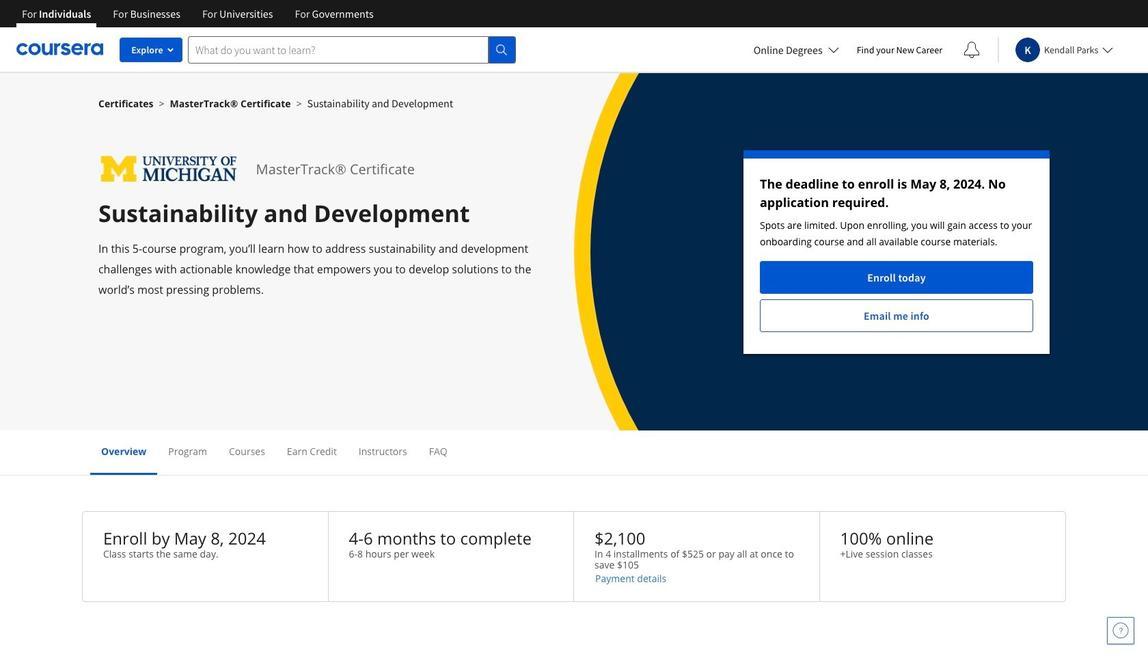 Task type: describe. For each thing, give the bounding box(es) containing it.
certificate menu element
[[90, 431, 1059, 475]]

banner navigation
[[11, 0, 385, 27]]



Task type: vqa. For each thing, say whether or not it's contained in the screenshot.
the Michigan
no



Task type: locate. For each thing, give the bounding box(es) containing it.
None search field
[[188, 36, 516, 63]]

help center image
[[1113, 623, 1130, 639]]

coursera image
[[16, 38, 103, 60]]

What do you want to learn? text field
[[188, 36, 489, 63]]

status
[[744, 150, 1050, 354]]

university of michigan image
[[98, 150, 240, 188]]



